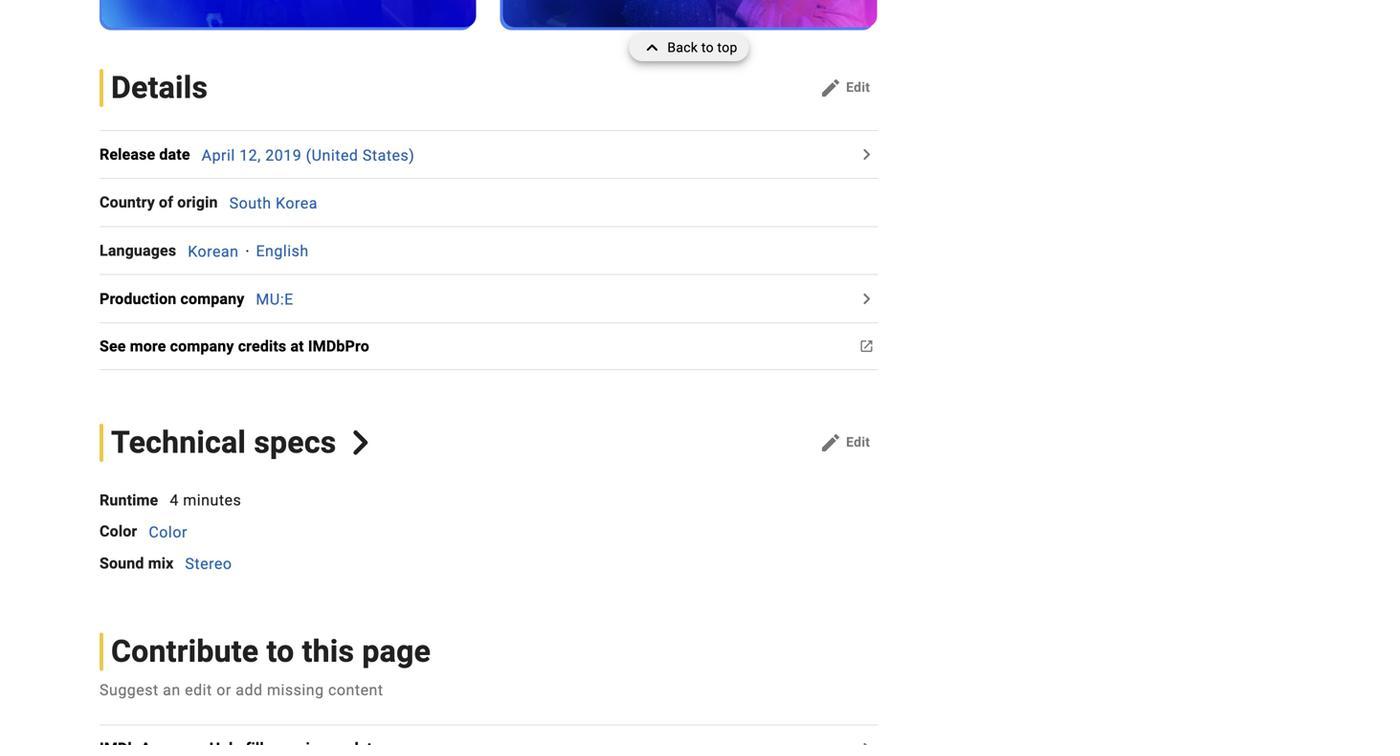 Task type: locate. For each thing, give the bounding box(es) containing it.
0 vertical spatial see more image
[[855, 288, 878, 311]]

2 edit button from the top
[[812, 428, 878, 459]]

see
[[100, 337, 126, 356]]

1 edit image from the top
[[820, 76, 843, 99]]

production
[[100, 290, 177, 308]]

1 edit button from the top
[[812, 73, 878, 103]]

0 vertical spatial edit button
[[812, 73, 878, 103]]

date
[[159, 146, 190, 164]]

color up mix
[[149, 524, 188, 542]]

korean button
[[188, 242, 239, 261]]

to up missing
[[267, 634, 294, 670]]

see more company credits at imdbpro
[[100, 337, 370, 356]]

edit button
[[812, 73, 878, 103], [812, 428, 878, 459]]

to inside back to top button
[[702, 40, 714, 56]]

contribute to this page
[[111, 634, 431, 670]]

see more image
[[855, 143, 878, 166]]

south korea
[[229, 194, 318, 212]]

12,
[[240, 146, 261, 164]]

2 edit from the top
[[847, 435, 871, 451]]

korean
[[188, 242, 239, 261]]

1 edit from the top
[[847, 80, 871, 95]]

add
[[236, 682, 263, 700]]

see more company credits at imdbpro button
[[100, 335, 381, 358]]

back to top button
[[630, 34, 749, 61]]

4
[[170, 492, 179, 510]]

1 vertical spatial company
[[170, 337, 234, 356]]

stereo
[[185, 555, 232, 574]]

edit button for south korea
[[812, 73, 878, 103]]

color
[[100, 523, 137, 541], [149, 524, 188, 542]]

top
[[718, 40, 738, 56]]

mix
[[148, 555, 174, 573]]

company down production company button
[[170, 337, 234, 356]]

back
[[668, 40, 698, 56]]

1 horizontal spatial to
[[702, 40, 714, 56]]

country
[[100, 194, 155, 212]]

2 edit image from the top
[[820, 432, 843, 455]]

1 vertical spatial edit button
[[812, 428, 878, 459]]

release date button
[[100, 143, 202, 166]]

country of origin
[[100, 194, 218, 212]]

0 horizontal spatial color
[[100, 523, 137, 541]]

2019
[[266, 146, 302, 164]]

company
[[181, 290, 245, 308], [170, 337, 234, 356]]

1 vertical spatial see more image
[[855, 335, 878, 358]]

0 vertical spatial edit
[[847, 80, 871, 95]]

stereo button
[[185, 555, 232, 574]]

sound mix
[[100, 555, 174, 573]]

0 vertical spatial to
[[702, 40, 714, 56]]

edit
[[185, 682, 212, 700]]

specs
[[254, 425, 337, 461]]

1 vertical spatial edit image
[[820, 432, 843, 455]]

at
[[291, 337, 304, 356]]

details
[[111, 70, 208, 106]]

see more image
[[855, 288, 878, 311], [855, 335, 878, 358]]

edit image
[[820, 76, 843, 99], [820, 432, 843, 455]]

0 horizontal spatial to
[[267, 634, 294, 670]]

1 horizontal spatial color
[[149, 524, 188, 542]]

1 see more image from the top
[[855, 288, 878, 311]]

english
[[256, 242, 309, 261]]

runtime
[[100, 492, 158, 510]]

to
[[702, 40, 714, 56], [267, 634, 294, 670]]

page
[[362, 634, 431, 670]]

technical specs link
[[100, 424, 373, 462]]

color up sound
[[100, 523, 137, 541]]

credits
[[238, 337, 287, 356]]

company down the korean button
[[181, 290, 245, 308]]

2 see more image from the top
[[855, 335, 878, 358]]

technical specs
[[111, 425, 337, 461]]

0 vertical spatial company
[[181, 290, 245, 308]]

an
[[163, 682, 181, 700]]

of
[[159, 194, 173, 212]]

0 vertical spatial edit image
[[820, 76, 843, 99]]

edit
[[847, 80, 871, 95], [847, 435, 871, 451]]

suggest
[[100, 682, 159, 700]]

1 vertical spatial to
[[267, 634, 294, 670]]

to left top
[[702, 40, 714, 56]]

(united
[[306, 146, 359, 164]]

to for this
[[267, 634, 294, 670]]

mu:e
[[256, 291, 294, 309]]

1 vertical spatial edit
[[847, 435, 871, 451]]



Task type: vqa. For each thing, say whether or not it's contained in the screenshot.
PRODUCTION
yes



Task type: describe. For each thing, give the bounding box(es) containing it.
imdbpro
[[308, 337, 370, 356]]

edit image for south korea
[[820, 76, 843, 99]]

to for top
[[702, 40, 714, 56]]

back to top
[[668, 40, 738, 56]]

april
[[202, 146, 235, 164]]

color button
[[149, 524, 188, 542]]

1 color from the left
[[100, 523, 137, 541]]

technical
[[111, 425, 246, 461]]

expand less image
[[641, 34, 668, 61]]

chevron right inline image
[[349, 431, 373, 456]]

production company
[[100, 290, 245, 308]]

2 color from the left
[[149, 524, 188, 542]]

edit for color
[[847, 435, 871, 451]]

sound
[[100, 555, 144, 573]]

english button
[[256, 242, 309, 261]]

release date
[[100, 146, 190, 164]]

release
[[100, 146, 155, 164]]

april 12, 2019 (united states) button
[[202, 146, 415, 164]]

this
[[302, 634, 355, 670]]

edit button for color
[[812, 428, 878, 459]]

april 12, 2019 (united states)
[[202, 146, 415, 164]]

edit for south korea
[[847, 80, 871, 95]]

mu:e button
[[256, 291, 294, 309]]

languages
[[100, 242, 176, 260]]

content
[[328, 682, 384, 700]]

origin
[[177, 194, 218, 212]]

states)
[[363, 146, 415, 164]]

more
[[130, 337, 166, 356]]

missing
[[267, 682, 324, 700]]

company inside "button"
[[170, 337, 234, 356]]

south
[[229, 194, 272, 212]]

suggest an edit or add missing content
[[100, 682, 384, 700]]

production company button
[[100, 288, 256, 311]]

contribute
[[111, 634, 259, 670]]

edit image for color
[[820, 432, 843, 455]]

company inside button
[[181, 290, 245, 308]]

south korea button
[[229, 194, 318, 212]]

minutes
[[183, 492, 242, 510]]

or
[[217, 682, 232, 700]]

korea
[[276, 194, 318, 212]]

go to imdb answers: help fill gaps in our data image
[[855, 738, 878, 746]]

4 minutes
[[170, 492, 242, 510]]



